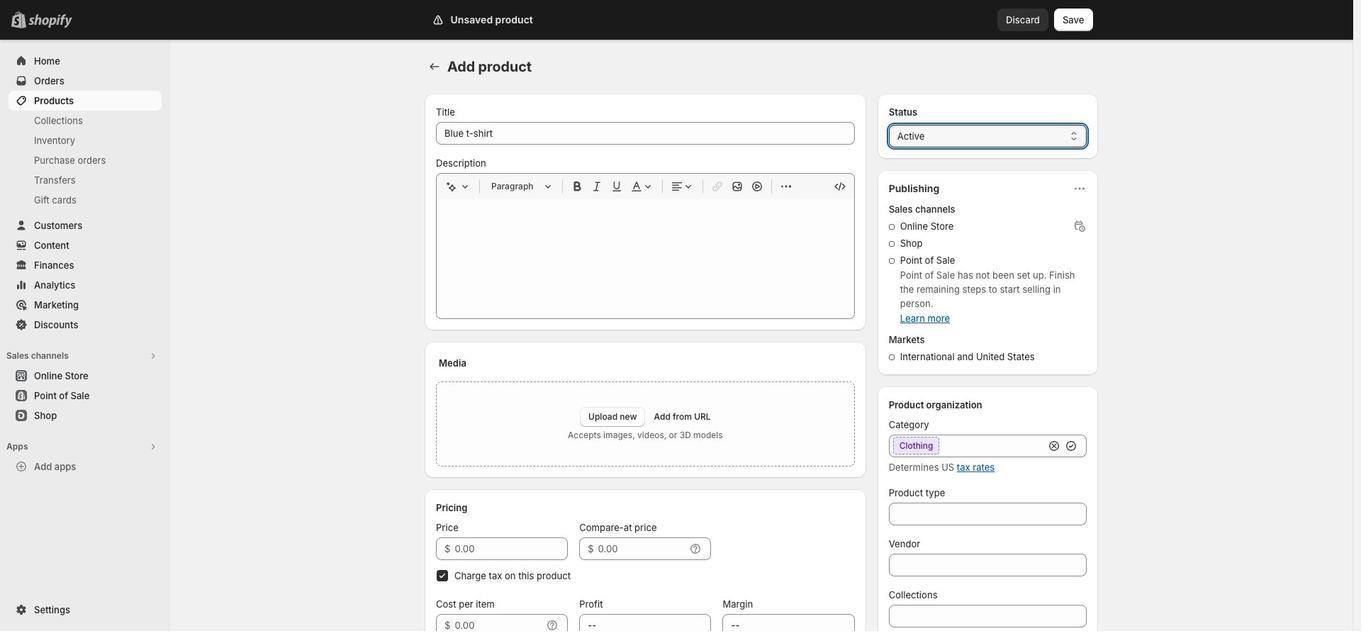 Task type: describe. For each thing, give the bounding box(es) containing it.
Short sleeve t-shirt text field
[[436, 122, 855, 145]]

shopify image
[[31, 14, 75, 28]]

2   text field from the left
[[598, 538, 686, 560]]



Task type: locate. For each thing, give the bounding box(es) containing it.
  text field
[[455, 538, 568, 560], [598, 538, 686, 560]]

None text field
[[723, 614, 855, 631]]

  text field
[[455, 614, 543, 631]]

1   text field from the left
[[455, 538, 568, 560]]

None text field
[[889, 605, 1087, 628], [580, 614, 712, 631], [889, 605, 1087, 628], [580, 614, 712, 631]]

0 horizontal spatial   text field
[[455, 538, 568, 560]]

1 horizontal spatial   text field
[[598, 538, 686, 560]]



Task type: vqa. For each thing, say whether or not it's contained in the screenshot.
"ON"
no



